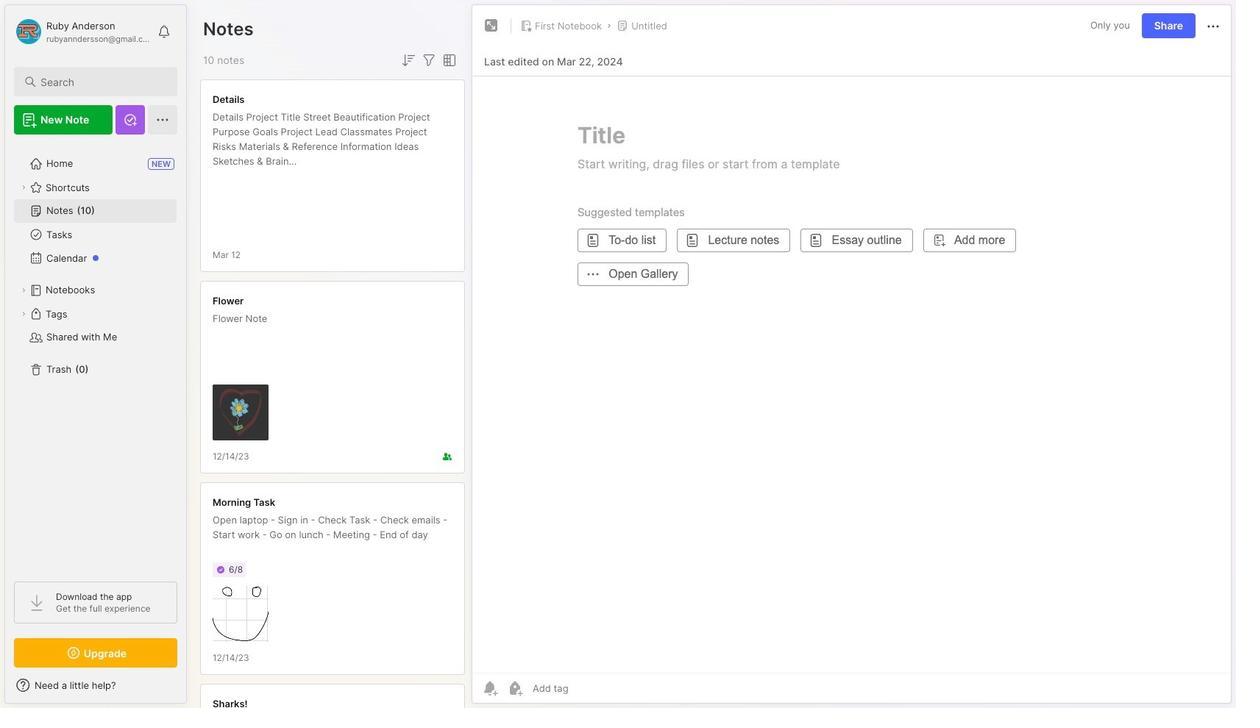 Task type: vqa. For each thing, say whether or not it's contained in the screenshot.
leftmost More actions icon
no



Task type: describe. For each thing, give the bounding box(es) containing it.
tree inside main element
[[5, 144, 186, 569]]

Search text field
[[40, 75, 164, 89]]

Account field
[[14, 17, 150, 46]]

More actions field
[[1205, 16, 1223, 35]]

add filters image
[[420, 52, 438, 69]]

2 thumbnail image from the top
[[213, 587, 269, 643]]

note window element
[[472, 4, 1232, 708]]

Sort options field
[[400, 52, 417, 69]]

add a reminder image
[[481, 680, 499, 698]]

more actions image
[[1205, 18, 1223, 35]]



Task type: locate. For each thing, give the bounding box(es) containing it.
thumbnail image
[[213, 385, 269, 441], [213, 587, 269, 643]]

tree
[[5, 144, 186, 569]]

Note Editor text field
[[473, 76, 1232, 674]]

click to collapse image
[[186, 682, 197, 699]]

Add filters field
[[420, 52, 438, 69]]

1 thumbnail image from the top
[[213, 385, 269, 441]]

1 vertical spatial thumbnail image
[[213, 587, 269, 643]]

none search field inside main element
[[40, 73, 164, 91]]

View options field
[[438, 52, 459, 69]]

WHAT'S NEW field
[[5, 674, 186, 698]]

add tag image
[[506, 680, 524, 698]]

expand note image
[[483, 17, 501, 35]]

None search field
[[40, 73, 164, 91]]

main element
[[0, 0, 191, 709]]

expand notebooks image
[[19, 286, 28, 295]]

expand tags image
[[19, 310, 28, 319]]

Add tag field
[[532, 682, 643, 696]]

0 vertical spatial thumbnail image
[[213, 385, 269, 441]]



